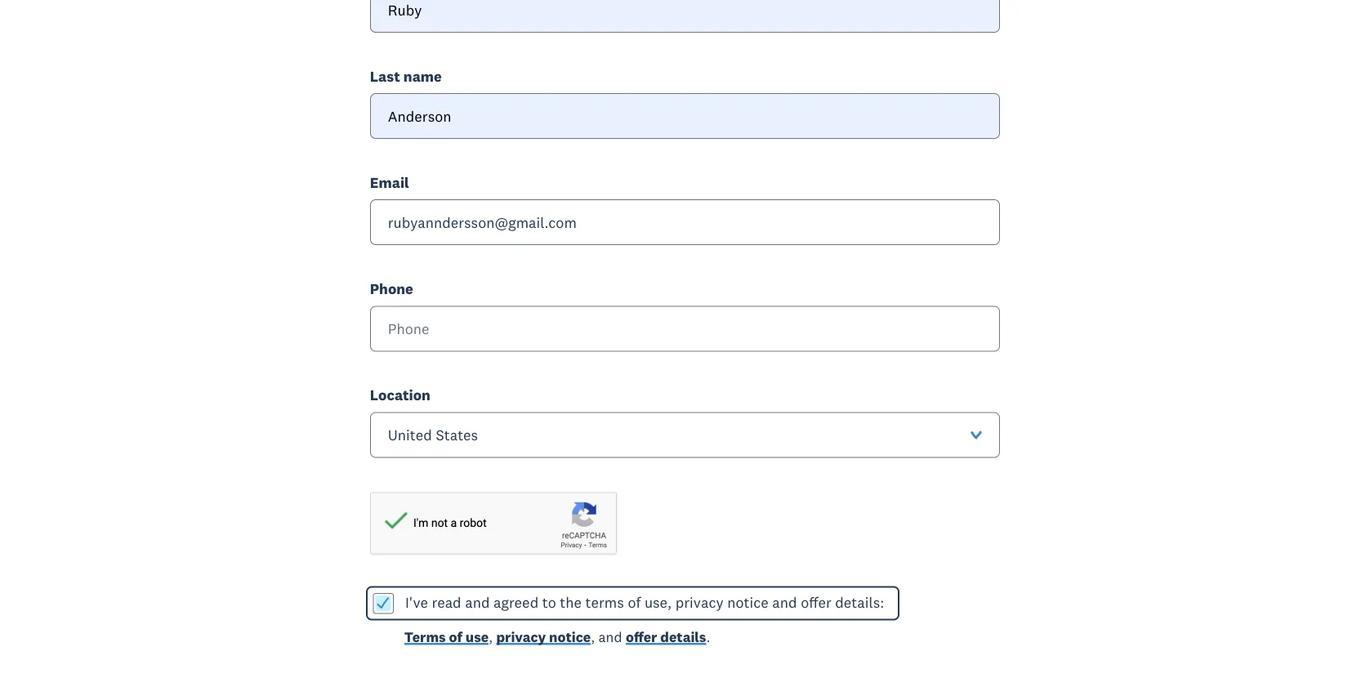 Task type: describe. For each thing, give the bounding box(es) containing it.
details:
[[835, 593, 884, 611]]

phone
[[370, 279, 413, 298]]

name
[[403, 67, 442, 85]]

location
[[370, 385, 430, 404]]

0 vertical spatial offer
[[801, 593, 832, 611]]

.
[[706, 628, 710, 645]]

to
[[542, 593, 556, 611]]

states
[[436, 426, 478, 444]]

0 horizontal spatial and
[[465, 593, 490, 611]]

1 horizontal spatial of
[[628, 593, 641, 611]]

0 vertical spatial privacy
[[675, 593, 724, 611]]

terms of use link
[[404, 628, 489, 649]]

Email email field
[[370, 200, 1000, 245]]

agreed
[[493, 593, 539, 611]]

i've
[[405, 593, 428, 611]]

Phone text field
[[370, 306, 1000, 352]]

the
[[560, 593, 582, 611]]

offer details link
[[626, 628, 706, 649]]

united states
[[388, 426, 478, 444]]

terms of use , privacy notice , and offer details .
[[404, 628, 710, 645]]

last
[[370, 67, 400, 85]]

0 horizontal spatial notice
[[549, 628, 591, 645]]

terms
[[585, 593, 624, 611]]



Task type: vqa. For each thing, say whether or not it's contained in the screenshot.
accept
no



Task type: locate. For each thing, give the bounding box(es) containing it.
last name
[[370, 67, 442, 85]]

, left privacy notice link
[[489, 628, 493, 645]]

2 horizontal spatial and
[[772, 593, 797, 611]]

of
[[628, 593, 641, 611], [449, 628, 462, 645]]

, down "terms"
[[591, 628, 595, 645]]

1 vertical spatial notice
[[549, 628, 591, 645]]

0 vertical spatial of
[[628, 593, 641, 611]]

1 horizontal spatial and
[[598, 628, 622, 645]]

1 horizontal spatial offer
[[801, 593, 832, 611]]

of left use,
[[628, 593, 641, 611]]

1 horizontal spatial privacy
[[675, 593, 724, 611]]

details
[[660, 628, 706, 645]]

Last name text field
[[370, 93, 1000, 139]]

and right the read
[[465, 593, 490, 611]]

1 , from the left
[[489, 628, 493, 645]]

privacy notice link
[[496, 628, 591, 649]]

2 , from the left
[[591, 628, 595, 645]]

0 horizontal spatial ,
[[489, 628, 493, 645]]

privacy down agreed
[[496, 628, 546, 645]]

and down "terms"
[[598, 628, 622, 645]]

,
[[489, 628, 493, 645], [591, 628, 595, 645]]

notice
[[727, 593, 769, 611], [549, 628, 591, 645]]

i've read and agreed to the terms of use, privacy notice and offer details:
[[405, 593, 884, 611]]

and
[[465, 593, 490, 611], [772, 593, 797, 611], [598, 628, 622, 645]]

united
[[388, 426, 432, 444]]

use,
[[645, 593, 672, 611]]

email
[[370, 173, 409, 192]]

privacy up .
[[675, 593, 724, 611]]

and left details:
[[772, 593, 797, 611]]

1 horizontal spatial ,
[[591, 628, 595, 645]]

1 vertical spatial offer
[[626, 628, 657, 645]]

0 horizontal spatial offer
[[626, 628, 657, 645]]

0 vertical spatial notice
[[727, 593, 769, 611]]

1 horizontal spatial notice
[[727, 593, 769, 611]]

1 vertical spatial of
[[449, 628, 462, 645]]

offer down i've read and agreed to the terms of use, privacy notice and offer details:
[[626, 628, 657, 645]]

of left use
[[449, 628, 462, 645]]

First name text field
[[370, 0, 1000, 33]]

offer left details:
[[801, 593, 832, 611]]

0 horizontal spatial privacy
[[496, 628, 546, 645]]

offer
[[801, 593, 832, 611], [626, 628, 657, 645]]

terms
[[404, 628, 446, 645]]

0 horizontal spatial of
[[449, 628, 462, 645]]

read
[[432, 593, 461, 611]]

1 vertical spatial privacy
[[496, 628, 546, 645]]

privacy
[[675, 593, 724, 611], [496, 628, 546, 645]]

use
[[466, 628, 489, 645]]



